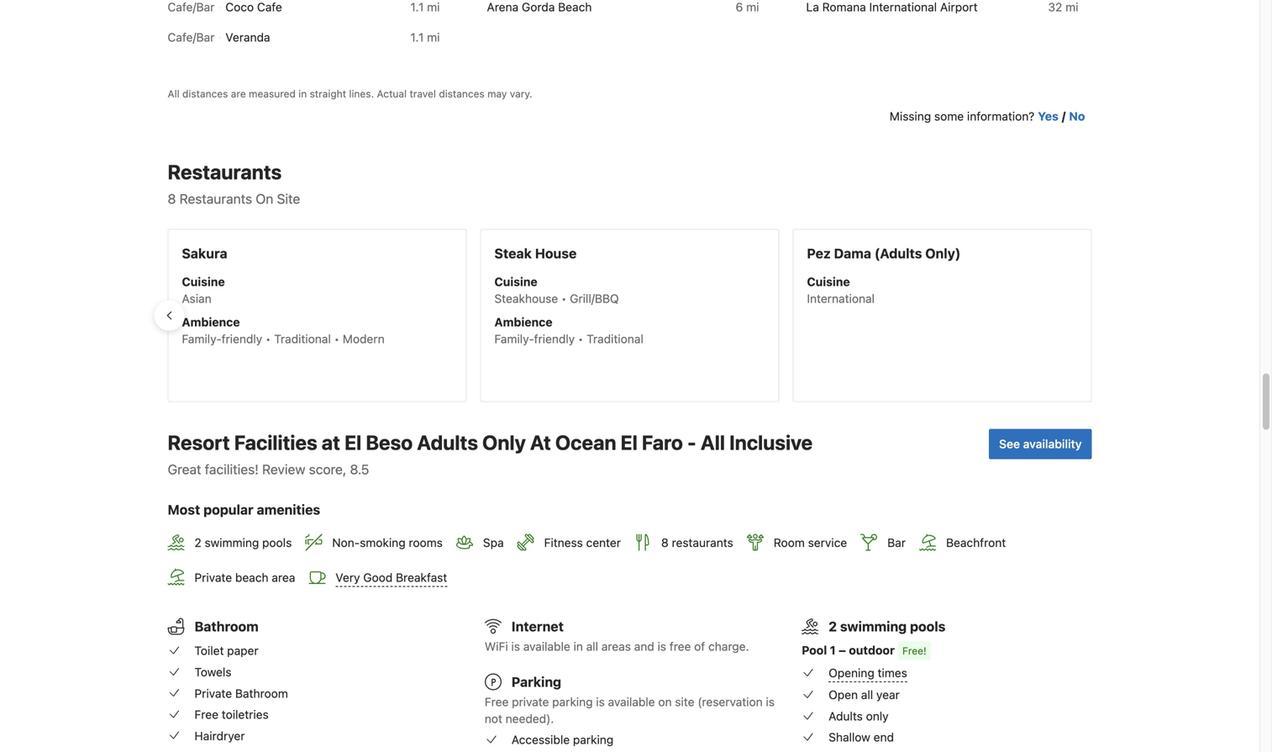 Task type: vqa. For each thing, say whether or not it's contained in the screenshot.
the Londonderry
no



Task type: describe. For each thing, give the bounding box(es) containing it.
breakfast
[[396, 571, 447, 585]]

1 vertical spatial 2
[[829, 618, 837, 634]]

rooms
[[409, 536, 443, 550]]

traditional for sakura
[[274, 332, 331, 346]]

(reservation
[[698, 695, 763, 709]]

• inside ambience family-friendly • traditional
[[578, 332, 584, 346]]

toilet paper
[[195, 644, 259, 658]]

restaurants
[[672, 536, 734, 550]]

wifi is available in all areas and is free of charge.
[[485, 639, 749, 653]]

room service
[[774, 536, 847, 550]]

site
[[675, 695, 695, 709]]

opening times
[[829, 666, 908, 680]]

1 distances from the left
[[182, 88, 228, 100]]

0 vertical spatial bathroom
[[195, 618, 259, 634]]

faro
[[642, 431, 683, 454]]

cafe
[[257, 0, 282, 14]]

la
[[806, 0, 819, 14]]

(adults
[[875, 246, 922, 262]]

only
[[482, 431, 526, 454]]

1.1 for veranda
[[411, 30, 424, 44]]

0 vertical spatial 2 swimming pools
[[195, 536, 292, 550]]

steak house
[[495, 246, 577, 262]]

is right and in the bottom of the page
[[658, 639, 667, 653]]

8 inside the restaurants 8 restaurants on site
[[168, 191, 176, 207]]

1.1 mi for coco cafe
[[411, 0, 440, 14]]

site
[[277, 191, 300, 207]]

actual
[[377, 88, 407, 100]]

la romana international airport
[[806, 0, 978, 14]]

room
[[774, 536, 805, 550]]

mi right 6
[[746, 0, 759, 14]]

1 vertical spatial restaurants
[[180, 191, 252, 207]]

0 vertical spatial all
[[586, 639, 598, 653]]

grill/bbq
[[570, 292, 619, 306]]

fitness
[[544, 536, 583, 550]]

great
[[168, 462, 201, 478]]

at
[[322, 431, 340, 454]]

beachfront
[[946, 536, 1006, 550]]

8 restaurants
[[661, 536, 734, 550]]

straight
[[310, 88, 346, 100]]

very good breakfast
[[336, 571, 447, 585]]

areas
[[602, 639, 631, 653]]

is right wifi
[[511, 639, 520, 653]]

missing some information? yes / no
[[890, 109, 1085, 123]]

resort facilities at el beso adults only at ocean el faro - all inclusive great facilities! review score, 8.5
[[168, 431, 813, 478]]

asian
[[182, 292, 212, 306]]

cuisine for sakura
[[182, 275, 225, 289]]

pool
[[802, 643, 827, 657]]

area
[[272, 571, 295, 584]]

dama
[[834, 246, 872, 262]]

1 vertical spatial 2 swimming pools
[[829, 618, 946, 634]]

family- for steak house
[[495, 332, 534, 346]]

pez
[[807, 246, 831, 262]]

ocean
[[555, 431, 617, 454]]

arena
[[487, 0, 519, 14]]

cuisine for steak house
[[495, 275, 538, 289]]

6 mi
[[736, 0, 759, 14]]

mi right 32
[[1066, 0, 1079, 14]]

cuisine international
[[807, 275, 875, 306]]

gorda
[[522, 0, 555, 14]]

outdoor
[[849, 643, 895, 657]]

facilities
[[234, 431, 317, 454]]

open
[[829, 688, 858, 702]]

private
[[512, 695, 549, 709]]

on
[[658, 695, 672, 709]]

0 horizontal spatial in
[[299, 88, 307, 100]]

veranda
[[226, 30, 270, 44]]

times
[[878, 666, 908, 680]]

8.5
[[350, 462, 369, 478]]

steakhouse
[[495, 292, 558, 306]]

steak
[[495, 246, 532, 262]]

1 vertical spatial in
[[574, 639, 583, 653]]

good
[[363, 571, 393, 585]]

of
[[694, 639, 705, 653]]

accessible
[[512, 733, 570, 747]]

mi up travel
[[427, 30, 440, 44]]

–
[[839, 643, 846, 657]]

opening
[[829, 666, 875, 680]]

32 mi
[[1048, 0, 1079, 14]]

1 vertical spatial swimming
[[840, 618, 907, 634]]

review
[[262, 462, 306, 478]]

ambience for sakura
[[182, 315, 240, 329]]

see availability button
[[989, 429, 1092, 459]]

bar
[[888, 536, 906, 550]]

internet
[[512, 618, 564, 634]]

beach
[[235, 571, 269, 584]]

score,
[[309, 462, 347, 478]]

0 horizontal spatial 2
[[195, 536, 202, 550]]

coco cafe
[[226, 0, 282, 14]]

1 vertical spatial 8
[[661, 536, 669, 550]]

ambience family-friendly • traditional
[[495, 315, 644, 346]]

1.1 for coco cafe
[[411, 0, 424, 14]]

• inside cuisine steakhouse • grill/bbq
[[561, 292, 567, 306]]

1 el from the left
[[345, 431, 362, 454]]

1 vertical spatial pools
[[910, 618, 946, 634]]

fitness center
[[544, 536, 621, 550]]



Task type: locate. For each thing, give the bounding box(es) containing it.
adults
[[417, 431, 478, 454], [829, 709, 863, 723]]

family- for sakura
[[182, 332, 222, 346]]

lines.
[[349, 88, 374, 100]]

sakura
[[182, 246, 227, 262]]

2 cafe/bar from the top
[[168, 30, 215, 44]]

private bathroom
[[195, 686, 288, 700]]

is right (reservation at the right bottom of the page
[[766, 695, 775, 709]]

0 vertical spatial 1.1
[[411, 0, 424, 14]]

private
[[195, 571, 232, 584], [195, 686, 232, 700]]

parking down free private parking is available on site (reservation is not needed).
[[573, 733, 614, 747]]

1 horizontal spatial ambience
[[495, 315, 553, 329]]

cafe/bar left "coco" at the left of page
[[168, 0, 215, 14]]

0 horizontal spatial available
[[523, 639, 570, 653]]

friendly inside ambience family-friendly • traditional
[[534, 332, 575, 346]]

1 family- from the left
[[182, 332, 222, 346]]

international down dama
[[807, 292, 875, 306]]

adults only
[[829, 709, 889, 723]]

resort
[[168, 431, 230, 454]]

friendly for steak house
[[534, 332, 575, 346]]

non-smoking rooms
[[332, 536, 443, 550]]

0 horizontal spatial free
[[195, 708, 219, 722]]

yes
[[1038, 109, 1059, 123]]

1 traditional from the left
[[274, 332, 331, 346]]

0 vertical spatial restaurants
[[168, 160, 282, 184]]

1 1.1 mi from the top
[[411, 0, 440, 14]]

1 vertical spatial bathroom
[[235, 686, 288, 700]]

pez dama (adults only)
[[807, 246, 961, 262]]

swimming
[[205, 536, 259, 550], [840, 618, 907, 634]]

towels
[[195, 665, 232, 679]]

mi left arena on the left
[[427, 0, 440, 14]]

private down towels
[[195, 686, 232, 700]]

adults inside resort facilities at el beso adults only at ocean el faro - all inclusive great facilities! review score, 8.5
[[417, 431, 478, 454]]

1 vertical spatial adults
[[829, 709, 863, 723]]

1 horizontal spatial pools
[[910, 618, 946, 634]]

cuisine steakhouse • grill/bbq
[[495, 275, 619, 306]]

1 ambience from the left
[[182, 315, 240, 329]]

1.1 mi up travel
[[411, 30, 440, 44]]

free for free private parking is available on site (reservation is not needed).
[[485, 695, 509, 709]]

availability
[[1023, 437, 1082, 451]]

1 vertical spatial cafe/bar
[[168, 30, 215, 44]]

2 swimming pools down most popular amenities
[[195, 536, 292, 550]]

2 1.1 from the top
[[411, 30, 424, 44]]

1 horizontal spatial distances
[[439, 88, 485, 100]]

region
[[154, 222, 1106, 409]]

popular
[[203, 502, 254, 518]]

2 friendly from the left
[[534, 332, 575, 346]]

0 horizontal spatial distances
[[182, 88, 228, 100]]

0 vertical spatial cafe/bar
[[168, 0, 215, 14]]

2 traditional from the left
[[587, 332, 644, 346]]

friendly down cuisine asian at left
[[222, 332, 262, 346]]

6
[[736, 0, 743, 14]]

cafe/bar for coco cafe
[[168, 0, 215, 14]]

distances left may
[[439, 88, 485, 100]]

traditional for steak house
[[587, 332, 644, 346]]

1 vertical spatial available
[[608, 695, 655, 709]]

1 vertical spatial international
[[807, 292, 875, 306]]

traditional down grill/bbq at the left top of page
[[587, 332, 644, 346]]

needed).
[[506, 712, 554, 726]]

0 horizontal spatial cuisine
[[182, 275, 225, 289]]

most
[[168, 502, 200, 518]]

1 cuisine from the left
[[182, 275, 225, 289]]

pool 1 – outdoor free!
[[802, 643, 927, 657]]

traditional left modern
[[274, 332, 331, 346]]

international left airport
[[870, 0, 937, 14]]

adults left the only
[[417, 431, 478, 454]]

swimming up outdoor
[[840, 618, 907, 634]]

free up not
[[485, 695, 509, 709]]

3 cuisine from the left
[[807, 275, 850, 289]]

free up hairdryer
[[195, 708, 219, 722]]

free
[[670, 639, 691, 653]]

friendly down cuisine steakhouse • grill/bbq
[[534, 332, 575, 346]]

service
[[808, 536, 847, 550]]

1 horizontal spatial el
[[621, 431, 638, 454]]

1 horizontal spatial family-
[[495, 332, 534, 346]]

1 horizontal spatial all
[[861, 688, 873, 702]]

2 private from the top
[[195, 686, 232, 700]]

all left "are"
[[168, 88, 180, 100]]

1 horizontal spatial 2
[[829, 618, 837, 634]]

free toiletries
[[195, 708, 269, 722]]

swimming down "popular"
[[205, 536, 259, 550]]

all left the year
[[861, 688, 873, 702]]

center
[[586, 536, 621, 550]]

1 horizontal spatial friendly
[[534, 332, 575, 346]]

airport
[[940, 0, 978, 14]]

bathroom up toilet paper
[[195, 618, 259, 634]]

restaurants 8 restaurants on site
[[168, 160, 300, 207]]

1 vertical spatial 1.1
[[411, 30, 424, 44]]

accessible parking
[[512, 733, 614, 747]]

2 distances from the left
[[439, 88, 485, 100]]

0 vertical spatial 2
[[195, 536, 202, 550]]

distances
[[182, 88, 228, 100], [439, 88, 485, 100]]

1 private from the top
[[195, 571, 232, 584]]

is up "accessible parking"
[[596, 695, 605, 709]]

pools down amenities
[[262, 536, 292, 550]]

1.1 mi for veranda
[[411, 30, 440, 44]]

friendly inside ambience family-friendly • traditional • modern
[[222, 332, 262, 346]]

cuisine inside cuisine international
[[807, 275, 850, 289]]

shallow
[[829, 731, 871, 744]]

friendly for sakura
[[222, 332, 262, 346]]

cuisine up steakhouse
[[495, 275, 538, 289]]

only
[[866, 709, 889, 723]]

modern
[[343, 332, 385, 346]]

0 horizontal spatial all
[[586, 639, 598, 653]]

0 horizontal spatial el
[[345, 431, 362, 454]]

family-
[[182, 332, 222, 346], [495, 332, 534, 346]]

0 horizontal spatial all
[[168, 88, 180, 100]]

arena gorda beach
[[487, 0, 592, 14]]

only)
[[926, 246, 961, 262]]

paper
[[227, 644, 259, 658]]

on
[[256, 191, 273, 207]]

may
[[488, 88, 507, 100]]

0 vertical spatial all
[[168, 88, 180, 100]]

international
[[870, 0, 937, 14], [807, 292, 875, 306]]

1 horizontal spatial available
[[608, 695, 655, 709]]

1 vertical spatial 1.1 mi
[[411, 30, 440, 44]]

amenities
[[257, 502, 320, 518]]

0 horizontal spatial friendly
[[222, 332, 262, 346]]

beach
[[558, 0, 592, 14]]

all right - in the right bottom of the page
[[701, 431, 725, 454]]

family- inside ambience family-friendly • traditional • modern
[[182, 332, 222, 346]]

8
[[168, 191, 176, 207], [661, 536, 669, 550]]

2 horizontal spatial cuisine
[[807, 275, 850, 289]]

all inside resort facilities at el beso adults only at ocean el faro - all inclusive great facilities! review score, 8.5
[[701, 431, 725, 454]]

cuisine up asian
[[182, 275, 225, 289]]

traditional inside ambience family-friendly • traditional
[[587, 332, 644, 346]]

ambience inside ambience family-friendly • traditional
[[495, 315, 553, 329]]

0 vertical spatial 8
[[168, 191, 176, 207]]

all
[[168, 88, 180, 100], [701, 431, 725, 454]]

private left "beach"
[[195, 571, 232, 584]]

cuisine down pez at right
[[807, 275, 850, 289]]

wifi
[[485, 639, 508, 653]]

free inside free private parking is available on site (reservation is not needed).
[[485, 695, 509, 709]]

in
[[299, 88, 307, 100], [574, 639, 583, 653]]

free for free toiletries
[[195, 708, 219, 722]]

region containing sakura
[[154, 222, 1106, 409]]

charge.
[[709, 639, 749, 653]]

0 horizontal spatial traditional
[[274, 332, 331, 346]]

ambience down asian
[[182, 315, 240, 329]]

0 vertical spatial 1.1 mi
[[411, 0, 440, 14]]

ambience for steak house
[[495, 315, 553, 329]]

1 vertical spatial all
[[861, 688, 873, 702]]

0 horizontal spatial adults
[[417, 431, 478, 454]]

beso
[[366, 431, 413, 454]]

parking up "accessible parking"
[[552, 695, 593, 709]]

2 swimming pools up outdoor
[[829, 618, 946, 634]]

see availability
[[999, 437, 1082, 451]]

restaurants up on
[[168, 160, 282, 184]]

1 horizontal spatial 2 swimming pools
[[829, 618, 946, 634]]

bathroom up toiletries
[[235, 686, 288, 700]]

2 el from the left
[[621, 431, 638, 454]]

very
[[336, 571, 360, 585]]

ambience down steakhouse
[[495, 315, 553, 329]]

house
[[535, 246, 577, 262]]

1 1.1 from the top
[[411, 0, 424, 14]]

2 1.1 mi from the top
[[411, 30, 440, 44]]

adults down open
[[829, 709, 863, 723]]

no
[[1069, 109, 1085, 123]]

0 vertical spatial adults
[[417, 431, 478, 454]]

cuisine
[[182, 275, 225, 289], [495, 275, 538, 289], [807, 275, 850, 289]]

parking
[[552, 695, 593, 709], [573, 733, 614, 747]]

0 horizontal spatial 2 swimming pools
[[195, 536, 292, 550]]

el right at
[[345, 431, 362, 454]]

non-
[[332, 536, 360, 550]]

cuisine inside cuisine steakhouse • grill/bbq
[[495, 275, 538, 289]]

in left straight
[[299, 88, 307, 100]]

0 vertical spatial parking
[[552, 695, 593, 709]]

0 vertical spatial available
[[523, 639, 570, 653]]

distances left "are"
[[182, 88, 228, 100]]

cuisine asian
[[182, 275, 225, 306]]

coco
[[226, 0, 254, 14]]

year
[[877, 688, 900, 702]]

parking
[[512, 674, 562, 690]]

yes button
[[1038, 108, 1059, 125]]

private for private beach area
[[195, 571, 232, 584]]

1 friendly from the left
[[222, 332, 262, 346]]

0 horizontal spatial 8
[[168, 191, 176, 207]]

shallow end
[[829, 731, 894, 744]]

1 vertical spatial all
[[701, 431, 725, 454]]

all left the areas
[[586, 639, 598, 653]]

/
[[1062, 109, 1066, 123]]

all
[[586, 639, 598, 653], [861, 688, 873, 702]]

0 vertical spatial in
[[299, 88, 307, 100]]

0 horizontal spatial ambience
[[182, 315, 240, 329]]

private for private bathroom
[[195, 686, 232, 700]]

2 up 1 on the right
[[829, 618, 837, 634]]

1 vertical spatial private
[[195, 686, 232, 700]]

1 cafe/bar from the top
[[168, 0, 215, 14]]

1 horizontal spatial 8
[[661, 536, 669, 550]]

pools up free!
[[910, 618, 946, 634]]

2
[[195, 536, 202, 550], [829, 618, 837, 634]]

0 vertical spatial swimming
[[205, 536, 259, 550]]

measured
[[249, 88, 296, 100]]

available down the internet
[[523, 639, 570, 653]]

vary.
[[510, 88, 532, 100]]

1 horizontal spatial swimming
[[840, 618, 907, 634]]

ambience inside ambience family-friendly • traditional • modern
[[182, 315, 240, 329]]

1 horizontal spatial in
[[574, 639, 583, 653]]

1 horizontal spatial adults
[[829, 709, 863, 723]]

el left faro
[[621, 431, 638, 454]]

available inside free private parking is available on site (reservation is not needed).
[[608, 695, 655, 709]]

1.1 mi left arena on the left
[[411, 0, 440, 14]]

0 vertical spatial pools
[[262, 536, 292, 550]]

1 horizontal spatial all
[[701, 431, 725, 454]]

family- down asian
[[182, 332, 222, 346]]

32
[[1048, 0, 1063, 14]]

traditional inside ambience family-friendly • traditional • modern
[[274, 332, 331, 346]]

is
[[511, 639, 520, 653], [658, 639, 667, 653], [596, 695, 605, 709], [766, 695, 775, 709]]

0 horizontal spatial pools
[[262, 536, 292, 550]]

romana
[[823, 0, 866, 14]]

1 horizontal spatial traditional
[[587, 332, 644, 346]]

available left the on at right
[[608, 695, 655, 709]]

2 down most
[[195, 536, 202, 550]]

restaurants left on
[[180, 191, 252, 207]]

1 horizontal spatial free
[[485, 695, 509, 709]]

in left the areas
[[574, 639, 583, 653]]

0 horizontal spatial swimming
[[205, 536, 259, 550]]

2 cuisine from the left
[[495, 275, 538, 289]]

see
[[999, 437, 1020, 451]]

0 vertical spatial international
[[870, 0, 937, 14]]

2 family- from the left
[[495, 332, 534, 346]]

parking inside free private parking is available on site (reservation is not needed).
[[552, 695, 593, 709]]

are
[[231, 88, 246, 100]]

0 horizontal spatial family-
[[182, 332, 222, 346]]

family- inside ambience family-friendly • traditional
[[495, 332, 534, 346]]

2 swimming pools
[[195, 536, 292, 550], [829, 618, 946, 634]]

inclusive
[[730, 431, 813, 454]]

1 vertical spatial parking
[[573, 733, 614, 747]]

travel
[[410, 88, 436, 100]]

2 ambience from the left
[[495, 315, 553, 329]]

cafe/bar for veranda
[[168, 30, 215, 44]]

ambience family-friendly • traditional • modern
[[182, 315, 385, 346]]

cafe/bar left veranda
[[168, 30, 215, 44]]

hairdryer
[[195, 729, 245, 743]]

0 vertical spatial private
[[195, 571, 232, 584]]

and
[[634, 639, 655, 653]]

missing
[[890, 109, 931, 123]]

el
[[345, 431, 362, 454], [621, 431, 638, 454]]

smoking
[[360, 536, 406, 550]]

1 horizontal spatial cuisine
[[495, 275, 538, 289]]

some
[[935, 109, 964, 123]]

family- down steakhouse
[[495, 332, 534, 346]]



